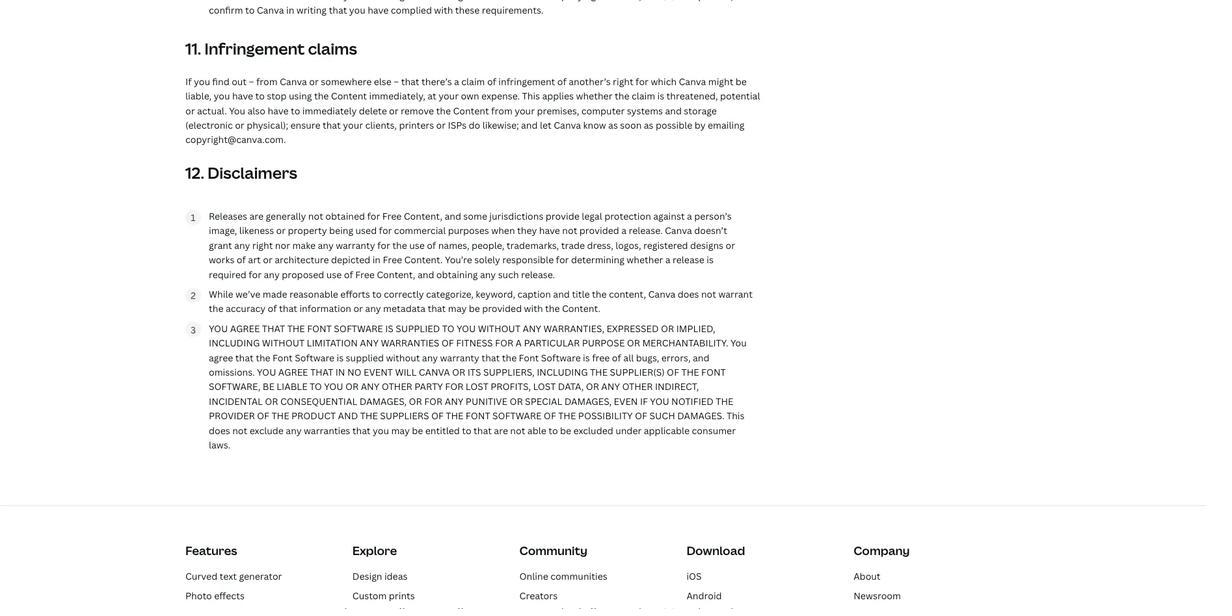 Task type: describe. For each thing, give the bounding box(es) containing it.
a
[[516, 337, 522, 350]]

the right the title
[[592, 289, 607, 301]]

a down registered
[[666, 254, 671, 267]]

entitled
[[426, 425, 460, 437]]

to right entitled
[[462, 425, 472, 437]]

solely
[[475, 254, 501, 267]]

or up copyright@canva.com.
[[235, 119, 245, 132]]

be inside if you find out – from canva or somewhere else – that there's a claim of infringement of another's right for which canva might be liable, you have to stop using the content immediately, at your own expense. this applies whether the claim is threatened, potential or actual. you also have to immediately delete or remove the content from your premises, computer systems and storage (electronic or physical); ensure that your clients, printers or isps do likewise; and let canva know as soon as possible by emailing copyright@canva.com.
[[736, 76, 747, 88]]

threatened,
[[667, 90, 718, 102]]

creators link
[[520, 591, 558, 603]]

possible
[[656, 119, 693, 132]]

content,
[[609, 289, 646, 301]]

jurisdictions
[[490, 210, 544, 223]]

the down special
[[559, 410, 576, 423]]

the up entitled
[[446, 410, 464, 423]]

warranty inside the releases are generally not obtained for free content, and some jurisdictions provide legal protection against a person's image, likeness or property being used for commercial purposes when they have not provided a release. canva doesn't grant any right nor make any warranty for the use of names, people, trademarks, trade dress, logos, registered designs or works of art or architecture depicted in free content. you're solely responsible for determining whether a release is required for any proposed use of free content, and obtaining any such release.
[[336, 240, 375, 252]]

of down special
[[544, 410, 556, 423]]

obtaining
[[437, 269, 478, 281]]

that up immediately,
[[401, 76, 420, 88]]

the down information
[[287, 323, 305, 335]]

the up be
[[256, 352, 271, 364]]

actual.
[[197, 105, 227, 117]]

1 lost from the left
[[466, 381, 489, 394]]

is up in
[[337, 352, 344, 364]]

1 vertical spatial your
[[515, 105, 535, 117]]

metadata
[[383, 303, 426, 315]]

or down profits,
[[510, 396, 523, 408]]

or right the data,
[[586, 381, 599, 394]]

the up exclude on the bottom left of the page
[[272, 410, 289, 423]]

damages.
[[678, 410, 725, 423]]

that down punitive
[[474, 425, 492, 437]]

0 horizontal spatial content
[[331, 90, 367, 102]]

of up expense.
[[487, 76, 497, 88]]

logos,
[[616, 240, 642, 252]]

exclude
[[250, 425, 284, 437]]

be down suppliers
[[412, 425, 423, 437]]

1 software from the left
[[295, 352, 335, 364]]

0 vertical spatial software
[[334, 323, 383, 335]]

of up exclude on the bottom left of the page
[[257, 410, 270, 423]]

is
[[385, 323, 394, 335]]

any up art
[[234, 240, 250, 252]]

caption
[[518, 289, 551, 301]]

warranties
[[304, 425, 350, 437]]

possibility
[[579, 410, 633, 423]]

for up the used
[[367, 210, 380, 223]]

nor
[[275, 240, 290, 252]]

any up supplied
[[360, 337, 379, 350]]

for up the in
[[378, 240, 390, 252]]

or right art
[[263, 254, 273, 267]]

immediately,
[[369, 90, 426, 102]]

that down categorize,
[[428, 303, 446, 315]]

1 as from the left
[[609, 119, 618, 132]]

that down made on the left
[[279, 303, 297, 315]]

to inside while we've made reasonable efforts to correctly categorize, keyword, caption and title the content, canva does not warrant the accuracy of that information or any metadata that may be provided with the content.
[[372, 289, 382, 301]]

indirect,
[[655, 381, 699, 394]]

laws.
[[209, 440, 231, 452]]

1 vertical spatial content
[[453, 105, 489, 117]]

copyright@canva.com.
[[186, 134, 286, 146]]

provided inside while we've made reasonable efforts to correctly categorize, keyword, caption and title the content, canva does not warrant the accuracy of that information or any metadata that may be provided with the content.
[[482, 303, 522, 315]]

provide
[[546, 210, 580, 223]]

notified
[[672, 396, 714, 408]]

let
[[540, 119, 552, 132]]

the up computer
[[615, 90, 630, 102]]

all
[[624, 352, 634, 364]]

any inside while we've made reasonable efforts to correctly categorize, keyword, caption and title the content, canva does not warrant the accuracy of that information or any metadata that may be provided with the content.
[[365, 303, 381, 315]]

0 vertical spatial to
[[442, 323, 455, 335]]

find
[[212, 76, 230, 88]]

do
[[469, 119, 481, 132]]

1 vertical spatial including
[[537, 367, 588, 379]]

of down commercial
[[427, 240, 436, 252]]

architecture
[[275, 254, 329, 267]]

particular
[[524, 337, 580, 350]]

this inside you agree that the font software is supplied to you without any warranties, expressed or implied, including without limitation any warranties of fitness for a particular purpose or merchantability. you agree that the font software is supplied without any warranty that the font software is free of all bugs, errors, and omissions. you agree that in no event will canva or its suppliers, including the supplier(s) of the font software, be liable to you or any other party for lost profits, lost data, or any other indirect, incidental or consequential damages, or for any punitive or special damages, even if you notified the provider of the product and the suppliers of the font software of the possibility of such damages. this does not exclude any warranties that you may be entitled to that are not able to be excluded under applicable consumer laws.
[[727, 410, 745, 423]]

1 vertical spatial that
[[310, 367, 333, 379]]

you down in
[[324, 381, 343, 394]]

of down if
[[635, 410, 648, 423]]

or up using
[[309, 76, 319, 88]]

likewise;
[[483, 119, 519, 132]]

curved text generator
[[186, 571, 282, 583]]

infringement
[[205, 38, 305, 59]]

2 damages, from the left
[[565, 396, 612, 408]]

a right against
[[687, 210, 693, 223]]

right inside if you find out – from canva or somewhere else – that there's a claim of infringement of another's right for which canva might be liable, you have to stop using the content immediately, at your own expense. this applies whether the claim is threatened, potential or actual. you also have to immediately delete or remove the content from your premises, computer systems and storage (electronic or physical); ensure that your clients, printers or isps do likewise; and let canva know as soon as possible by emailing copyright@canva.com.
[[613, 76, 634, 88]]

a down protection
[[622, 225, 627, 237]]

if you find out – from canva or somewhere else – that there's a claim of infringement of another's right for which canva might be liable, you have to stop using the content immediately, at your own expense. this applies whether the claim is threatened, potential or actual. you also have to immediately delete or remove the content from your premises, computer systems and storage (electronic or physical); ensure that your clients, printers or isps do likewise; and let canva know as soon as possible by emailing copyright@canva.com.
[[186, 76, 761, 146]]

newsroom link
[[854, 591, 901, 603]]

or left the isps
[[437, 119, 446, 132]]

custom prints link
[[353, 591, 415, 603]]

and left let
[[521, 119, 538, 132]]

any down product
[[286, 425, 302, 437]]

0 vertical spatial release.
[[629, 225, 663, 237]]

categorize,
[[426, 289, 474, 301]]

any up entitled
[[445, 396, 464, 408]]

0 vertical spatial free
[[383, 210, 402, 223]]

custom prints
[[353, 591, 415, 603]]

1 horizontal spatial for
[[445, 381, 464, 394]]

when
[[492, 225, 515, 237]]

applicable
[[644, 425, 690, 437]]

you up agree
[[209, 323, 228, 335]]

printers
[[399, 119, 434, 132]]

canva inside while we've made reasonable efforts to correctly categorize, keyword, caption and title the content, canva does not warrant the accuracy of that information or any metadata that may be provided with the content.
[[649, 289, 676, 301]]

property
[[288, 225, 327, 237]]

1 – from the left
[[249, 76, 254, 88]]

keyword,
[[476, 289, 516, 301]]

may inside while we've made reasonable efforts to correctly categorize, keyword, caption and title the content, canva does not warrant the accuracy of that information or any metadata that may be provided with the content.
[[448, 303, 467, 315]]

1 vertical spatial you
[[214, 90, 230, 102]]

to down using
[[291, 105, 300, 117]]

free
[[592, 352, 610, 364]]

purposes
[[448, 225, 489, 237]]

1 vertical spatial release.
[[521, 269, 555, 281]]

not up trade
[[563, 225, 578, 237]]

for down trade
[[556, 254, 569, 267]]

of left fitness
[[442, 337, 454, 350]]

out
[[232, 76, 247, 88]]

no
[[348, 367, 362, 379]]

depicted
[[331, 254, 371, 267]]

whether inside the releases are generally not obtained for free content, and some jurisdictions provide legal protection against a person's image, likeness or property being used for commercial purposes when they have not provided a release. canva doesn't grant any right nor make any warranty for the use of names, people, trademarks, trade dress, logos, registered designs or works of art or architecture depicted in free content. you're solely responsible for determining whether a release is required for any proposed use of free content, and obtaining any such release.
[[627, 254, 664, 267]]

suppliers
[[380, 410, 429, 423]]

any down with
[[523, 323, 542, 335]]

android
[[687, 591, 722, 603]]

any up made on the left
[[264, 269, 280, 281]]

the up the indirect,
[[682, 367, 700, 379]]

11. infringement claims
[[186, 38, 357, 59]]

this inside if you find out – from canva or somewhere else – that there's a claim of infringement of another's right for which canva might be liable, you have to stop using the content immediately, at your own expense. this applies whether the claim is threatened, potential or actual. you also have to immediately delete or remove the content from your premises, computer systems and storage (electronic or physical); ensure that your clients, printers or isps do likewise; and let canva know as soon as possible by emailing copyright@canva.com.
[[522, 90, 540, 102]]

0 horizontal spatial you
[[194, 76, 210, 88]]

information
[[300, 303, 351, 315]]

are inside the releases are generally not obtained for free content, and some jurisdictions provide legal protection against a person's image, likeness or property being used for commercial purposes when they have not provided a release. canva doesn't grant any right nor make any warranty for the use of names, people, trademarks, trade dress, logos, registered designs or works of art or architecture depicted in free content. you're solely responsible for determining whether a release is required for any proposed use of free content, and obtaining any such release.
[[250, 210, 264, 223]]

under
[[616, 425, 642, 437]]

ensure
[[291, 119, 321, 132]]

the right and
[[360, 410, 378, 423]]

generator
[[239, 571, 282, 583]]

are inside you agree that the font software is supplied to you without any warranties, expressed or implied, including without limitation any warranties of fitness for a particular purpose or merchantability. you agree that the font software is supplied without any warranty that the font software is free of all bugs, errors, and omissions. you agree that in no event will canva or its suppliers, including the supplier(s) of the font software, be liable to you or any other party for lost profits, lost data, or any other indirect, incidental or consequential damages, or for any punitive or special damages, even if you notified the provider of the product and the suppliers of the font software of the possibility of such damages. this does not exclude any warranties that you may be entitled to that are not able to be excluded under applicable consumer laws.
[[494, 425, 508, 437]]

the up the immediately on the top of the page
[[314, 90, 329, 102]]

proposed
[[282, 269, 324, 281]]

releases are generally not obtained for free content, and some jurisdictions provide legal protection against a person's image, likeness or property being used for commercial purposes when they have not provided a release. canva doesn't grant any right nor make any warranty for the use of names, people, trademarks, trade dress, logos, registered designs or works of art or architecture depicted in free content. you're solely responsible for determining whether a release is required for any proposed use of free content, and obtaining any such release.
[[209, 210, 736, 281]]

canva down premises, on the left of page
[[554, 119, 581, 132]]

1 horizontal spatial software
[[493, 410, 542, 423]]

of down errors,
[[667, 367, 680, 379]]

1 vertical spatial use
[[327, 269, 342, 281]]

might
[[709, 76, 734, 88]]

title
[[572, 289, 590, 301]]

special
[[525, 396, 563, 408]]

may inside you agree that the font software is supplied to you without any warranties, expressed or implied, including without limitation any warranties of fitness for a particular purpose or merchantability. you agree that the font software is supplied without any warranty that the font software is free of all bugs, errors, and omissions. you agree that in no event will canva or its suppliers, including the supplier(s) of the font software, be liable to you or any other party for lost profits, lost data, or any other indirect, incidental or consequential damages, or for any punitive or special damages, even if you notified the provider of the product and the suppliers of the font software of the possibility of such damages. this does not exclude any warranties that you may be entitled to that are not able to be excluded under applicable consumer laws.
[[391, 425, 410, 437]]

content. inside while we've made reasonable efforts to correctly categorize, keyword, caption and title the content, canva does not warrant the accuracy of that information or any metadata that may be provided with the content.
[[562, 303, 601, 315]]

any down being
[[318, 240, 334, 252]]

2 font from the left
[[519, 352, 539, 364]]

the down while
[[209, 303, 224, 315]]

photo
[[186, 591, 212, 603]]

for right the used
[[379, 225, 392, 237]]

0 horizontal spatial to
[[310, 381, 322, 394]]

creators
[[520, 591, 558, 603]]

any down solely
[[480, 269, 496, 281]]

or inside while we've made reasonable efforts to correctly categorize, keyword, caption and title the content, canva does not warrant the accuracy of that information or any metadata that may be provided with the content.
[[354, 303, 363, 315]]

or down be
[[265, 396, 278, 408]]

or up suppliers
[[409, 396, 422, 408]]

and inside you agree that the font software is supplied to you without any warranties, expressed or implied, including without limitation any warranties of fitness for a particular purpose or merchantability. you agree that the font software is supplied without any warranty that the font software is free of all bugs, errors, and omissions. you agree that in no event will canva or its suppliers, including the supplier(s) of the font software, be liable to you or any other party for lost profits, lost data, or any other indirect, incidental or consequential damages, or for any punitive or special damages, even if you notified the provider of the product and the suppliers of the font software of the possibility of such damages. this does not exclude any warranties that you may be entitled to that are not able to be excluded under applicable consumer laws.
[[693, 352, 710, 364]]

be
[[263, 381, 275, 394]]

2 other from the left
[[623, 381, 653, 394]]

the inside the releases are generally not obtained for free content, and some jurisdictions provide legal protection against a person's image, likeness or property being used for commercial purposes when they have not provided a release. canva doesn't grant any right nor make any warranty for the use of names, people, trademarks, trade dress, logos, registered designs or works of art or architecture depicted in free content. you're solely responsible for determining whether a release is required for any proposed use of free content, and obtaining any such release.
[[393, 240, 407, 252]]

supplied
[[396, 323, 440, 335]]

of up applies
[[558, 76, 567, 88]]

for down art
[[249, 269, 262, 281]]

0 horizontal spatial including
[[209, 337, 260, 350]]

omissions.
[[209, 367, 255, 379]]

the right with
[[545, 303, 560, 315]]

2 vertical spatial for
[[425, 396, 443, 408]]

warranty inside you agree that the font software is supplied to you without any warranties, expressed or implied, including without limitation any warranties of fitness for a particular purpose or merchantability. you agree that the font software is supplied without any warranty that the font software is free of all bugs, errors, and omissions. you agree that in no event will canva or its suppliers, including the supplier(s) of the font software, be liable to you or any other party for lost profits, lost data, or any other indirect, incidental or consequential damages, or for any punitive or special damages, even if you notified the provider of the product and the suppliers of the font software of the possibility of such damages. this does not exclude any warranties that you may be entitled to that are not able to be excluded under applicable consumer laws.
[[440, 352, 480, 364]]

or left its
[[452, 367, 466, 379]]

and up possible
[[666, 105, 682, 117]]

of left art
[[237, 254, 246, 267]]

that up omissions. at the left bottom
[[235, 352, 254, 364]]

any down event
[[361, 381, 380, 394]]

does inside you agree that the font software is supplied to you without any warranties, expressed or implied, including without limitation any warranties of fitness for a particular purpose or merchantability. you agree that the font software is supplied without any warranty that the font software is free of all bugs, errors, and omissions. you agree that in no event will canva or its suppliers, including the supplier(s) of the font software, be liable to you or any other party for lost profits, lost data, or any other indirect, incidental or consequential damages, or for any punitive or special damages, even if you notified the provider of the product and the suppliers of the font software of the possibility of such damages. this does not exclude any warranties that you may be entitled to that are not able to be excluded under applicable consumer laws.
[[209, 425, 230, 437]]

data,
[[558, 381, 584, 394]]

or down no
[[346, 381, 359, 394]]

supplied
[[346, 352, 384, 364]]

or right designs
[[726, 240, 736, 252]]

physical);
[[247, 119, 288, 132]]

or down 'expressed' at the right bottom
[[627, 337, 641, 350]]

custom
[[353, 591, 387, 603]]

that down and
[[353, 425, 371, 437]]

the up suppliers,
[[502, 352, 517, 364]]

there's
[[422, 76, 452, 88]]

infringement
[[499, 76, 555, 88]]

implied,
[[677, 323, 716, 335]]

explore
[[353, 544, 397, 560]]

also
[[248, 105, 266, 117]]

whether inside if you find out – from canva or somewhere else – that there's a claim of infringement of another's right for which canva might be liable, you have to stop using the content immediately, at your own expense. this applies whether the claim is threatened, potential or actual. you also have to immediately delete or remove the content from your premises, computer systems and storage (electronic or physical); ensure that your clients, printers or isps do likewise; and let canva know as soon as possible by emailing copyright@canva.com.
[[576, 90, 613, 102]]

not up property
[[308, 210, 323, 223]]

1 vertical spatial content,
[[377, 269, 416, 281]]

liable
[[277, 381, 308, 394]]

curved text generator link
[[186, 571, 282, 583]]

made
[[263, 289, 287, 301]]

0 vertical spatial for
[[495, 337, 514, 350]]

(electronic
[[186, 119, 233, 132]]

canva up threatened,
[[679, 76, 707, 88]]

you up "such"
[[651, 396, 670, 408]]

such
[[650, 410, 675, 423]]

remove
[[401, 105, 434, 117]]

you inside you agree that the font software is supplied to you without any warranties, expressed or implied, including without limitation any warranties of fitness for a particular purpose or merchantability. you agree that the font software is supplied without any warranty that the font software is free of all bugs, errors, and omissions. you agree that in no event will canva or its suppliers, including the supplier(s) of the font software, be liable to you or any other party for lost profits, lost data, or any other indirect, incidental or consequential damages, or for any punitive or special damages, even if you notified the provider of the product and the suppliers of the font software of the possibility of such damages. this does not exclude any warranties that you may be entitled to that are not able to be excluded under applicable consumer laws.
[[731, 337, 747, 350]]

of down "depicted"
[[344, 269, 353, 281]]

purpose
[[582, 337, 625, 350]]

reasonable
[[290, 289, 338, 301]]

for inside if you find out – from canva or somewhere else – that there's a claim of infringement of another's right for which canva might be liable, you have to stop using the content immediately, at your own expense. this applies whether the claim is threatened, potential or actual. you also have to immediately delete or remove the content from your premises, computer systems and storage (electronic or physical); ensure that your clients, printers or isps do likewise; and let canva know as soon as possible by emailing copyright@canva.com.
[[636, 76, 649, 88]]

to right able
[[549, 425, 558, 437]]

responsible
[[503, 254, 554, 267]]



Task type: vqa. For each thing, say whether or not it's contained in the screenshot.


Task type: locate. For each thing, give the bounding box(es) containing it.
1 horizontal spatial claim
[[632, 90, 656, 102]]

is inside if you find out – from canva or somewhere else – that there's a claim of infringement of another's right for which canva might be liable, you have to stop using the content immediately, at your own expense. this applies whether the claim is threatened, potential or actual. you also have to immediately delete or remove the content from your premises, computer systems and storage (electronic or physical); ensure that your clients, printers or isps do likewise; and let canva know as soon as possible by emailing copyright@canva.com.
[[658, 90, 665, 102]]

content, up commercial
[[404, 210, 443, 223]]

even
[[614, 396, 638, 408]]

and up purposes at the top of page
[[445, 210, 461, 223]]

profits,
[[491, 381, 531, 394]]

the down at
[[436, 105, 451, 117]]

and inside while we've made reasonable efforts to correctly categorize, keyword, caption and title the content, canva does not warrant the accuracy of that information or any metadata that may be provided with the content.
[[553, 289, 570, 301]]

0 horizontal spatial that
[[262, 323, 285, 335]]

other down will
[[382, 381, 413, 394]]

you inside if you find out – from canva or somewhere else – that there's a claim of infringement of another's right for which canva might be liable, you have to stop using the content immediately, at your own expense. this applies whether the claim is threatened, potential or actual. you also have to immediately delete or remove the content from your premises, computer systems and storage (electronic or physical); ensure that your clients, printers or isps do likewise; and let canva know as soon as possible by emailing copyright@canva.com.
[[229, 105, 245, 117]]

be left 'excluded'
[[560, 425, 572, 437]]

warranty up its
[[440, 352, 480, 364]]

1 horizontal spatial content
[[453, 105, 489, 117]]

any up canva
[[422, 352, 438, 364]]

determining
[[571, 254, 625, 267]]

they
[[517, 225, 537, 237]]

1 horizontal spatial including
[[537, 367, 588, 379]]

2 vertical spatial have
[[539, 225, 560, 237]]

of inside while we've made reasonable efforts to correctly categorize, keyword, caption and title the content, canva does not warrant the accuracy of that information or any metadata that may be provided with the content.
[[268, 303, 277, 315]]

storage
[[684, 105, 717, 117]]

2 software from the left
[[541, 352, 581, 364]]

1 horizontal spatial provided
[[580, 225, 620, 237]]

incidental
[[209, 396, 263, 408]]

0 vertical spatial without
[[478, 323, 521, 335]]

0 vertical spatial this
[[522, 90, 540, 102]]

a inside if you find out – from canva or somewhere else – that there's a claim of infringement of another's right for which canva might be liable, you have to stop using the content immediately, at your own expense. this applies whether the claim is threatened, potential or actual. you also have to immediately delete or remove the content from your premises, computer systems and storage (electronic or physical); ensure that your clients, printers or isps do likewise; and let canva know as soon as possible by emailing copyright@canva.com.
[[454, 76, 459, 88]]

you right "if"
[[194, 76, 210, 88]]

whether down another's
[[576, 90, 613, 102]]

2 horizontal spatial have
[[539, 225, 560, 237]]

0 vertical spatial you
[[229, 105, 245, 117]]

without up liable
[[262, 337, 305, 350]]

1 damages, from the left
[[360, 396, 407, 408]]

if
[[186, 76, 192, 88]]

if
[[640, 396, 648, 408]]

1 vertical spatial for
[[445, 381, 464, 394]]

1 horizontal spatial use
[[410, 240, 425, 252]]

1 other from the left
[[382, 381, 413, 394]]

0 horizontal spatial as
[[609, 119, 618, 132]]

font down a
[[519, 352, 539, 364]]

right right another's
[[613, 76, 634, 88]]

by
[[695, 119, 706, 132]]

0 horizontal spatial you
[[229, 105, 245, 117]]

2 horizontal spatial your
[[515, 105, 535, 117]]

0 horizontal spatial –
[[249, 76, 254, 88]]

1 horizontal spatial you
[[214, 90, 230, 102]]

or
[[309, 76, 319, 88], [186, 105, 195, 117], [389, 105, 399, 117], [235, 119, 245, 132], [437, 119, 446, 132], [276, 225, 286, 237], [726, 240, 736, 252], [263, 254, 273, 267], [354, 303, 363, 315]]

online communities
[[520, 571, 608, 583]]

be down keyword,
[[469, 303, 480, 315]]

including up agree
[[209, 337, 260, 350]]

required
[[209, 269, 247, 281]]

0 horizontal spatial damages,
[[360, 396, 407, 408]]

damages, up suppliers
[[360, 396, 407, 408]]

are
[[250, 210, 264, 223], [494, 425, 508, 437]]

1 horizontal spatial font
[[519, 352, 539, 364]]

right
[[613, 76, 634, 88], [252, 240, 273, 252]]

the down commercial
[[393, 240, 407, 252]]

1 vertical spatial free
[[383, 254, 402, 267]]

without
[[478, 323, 521, 335], [262, 337, 305, 350]]

to up consequential
[[310, 381, 322, 394]]

1 horizontal spatial from
[[491, 105, 513, 117]]

0 vertical spatial content,
[[404, 210, 443, 223]]

photo effects link
[[186, 591, 245, 603]]

1 horizontal spatial right
[[613, 76, 634, 88]]

1 horizontal spatial without
[[478, 323, 521, 335]]

1 vertical spatial to
[[310, 381, 322, 394]]

immediately
[[303, 105, 357, 117]]

0 horizontal spatial lost
[[466, 381, 489, 394]]

you up fitness
[[457, 323, 476, 335]]

for left a
[[495, 337, 514, 350]]

agree down accuracy
[[230, 323, 260, 335]]

0 vertical spatial have
[[232, 90, 253, 102]]

any up even at right
[[602, 381, 620, 394]]

provider
[[209, 410, 255, 423]]

are up likeness
[[250, 210, 264, 223]]

1 horizontal spatial other
[[623, 381, 653, 394]]

expense.
[[482, 90, 520, 102]]

claim
[[462, 76, 485, 88], [632, 90, 656, 102]]

0 vertical spatial may
[[448, 303, 467, 315]]

0 horizontal spatial release.
[[521, 269, 555, 281]]

does inside while we've made reasonable efforts to correctly categorize, keyword, caption and title the content, canva does not warrant the accuracy of that information or any metadata that may be provided with the content.
[[678, 289, 699, 301]]

right inside the releases are generally not obtained for free content, and some jurisdictions provide legal protection against a person's image, likeness or property being used for commercial purposes when they have not provided a release. canva doesn't grant any right nor make any warranty for the use of names, people, trademarks, trade dress, logos, registered designs or works of art or architecture depicted in free content. you're solely responsible for determining whether a release is required for any proposed use of free content, and obtaining any such release.
[[252, 240, 273, 252]]

1 horizontal spatial your
[[439, 90, 459, 102]]

provided down keyword,
[[482, 303, 522, 315]]

may down categorize,
[[448, 303, 467, 315]]

be
[[736, 76, 747, 88], [469, 303, 480, 315], [412, 425, 423, 437], [560, 425, 572, 437]]

0 horizontal spatial does
[[209, 425, 230, 437]]

be inside while we've made reasonable efforts to correctly categorize, keyword, caption and title the content, canva does not warrant the accuracy of that information or any metadata that may be provided with the content.
[[469, 303, 480, 315]]

doesn't
[[695, 225, 728, 237]]

1 vertical spatial have
[[268, 105, 289, 117]]

0 horizontal spatial this
[[522, 90, 540, 102]]

trademarks,
[[507, 240, 559, 252]]

provided up dress,
[[580, 225, 620, 237]]

free down the in
[[356, 269, 375, 281]]

1 horizontal spatial to
[[442, 323, 455, 335]]

releases
[[209, 210, 247, 223]]

as down computer
[[609, 119, 618, 132]]

0 vertical spatial warranty
[[336, 240, 375, 252]]

2 vertical spatial free
[[356, 269, 375, 281]]

delete
[[359, 105, 387, 117]]

1 horizontal spatial font
[[466, 410, 491, 423]]

claim up own
[[462, 76, 485, 88]]

you left also
[[229, 105, 245, 117]]

0 vertical spatial claim
[[462, 76, 485, 88]]

generally
[[266, 210, 306, 223]]

whether down logos,
[[627, 254, 664, 267]]

provided inside the releases are generally not obtained for free content, and some jurisdictions provide legal protection against a person's image, likeness or property being used for commercial purposes when they have not provided a release. canva doesn't grant any right nor make any warranty for the use of names, people, trademarks, trade dress, logos, registered designs or works of art or architecture depicted in free content. you're solely responsible for determining whether a release is required for any proposed use of free content, and obtaining any such release.
[[580, 225, 620, 237]]

to right "supplied"
[[442, 323, 455, 335]]

fitness
[[456, 337, 493, 350]]

that down fitness
[[482, 352, 500, 364]]

2 vertical spatial font
[[466, 410, 491, 423]]

warranties,
[[544, 323, 605, 335]]

consequential
[[281, 396, 358, 408]]

your up likewise;
[[515, 105, 535, 117]]

ios
[[687, 571, 702, 583]]

0 vertical spatial content.
[[405, 254, 443, 267]]

of inside you agree that the font software is supplied to you without any warranties, expressed or implied, including without limitation any warranties of fitness for a particular purpose or merchantability. you agree that the font software is supplied without any warranty that the font software is free of all bugs, errors, and omissions. you agree that in no event will canva or its suppliers, including the supplier(s) of the font software, be liable to you or any other party for lost profits, lost data, or any other indirect, incidental or consequential damages, or for any punitive or special damages, even if you notified the provider of the product and the suppliers of the font software of the possibility of such damages. this does not exclude any warranties that you may be entitled to that are not able to be excluded under applicable consumer laws.
[[612, 352, 622, 364]]

0 horizontal spatial font
[[307, 323, 332, 335]]

and up correctly
[[418, 269, 434, 281]]

1 horizontal spatial damages,
[[565, 396, 612, 408]]

1 vertical spatial warranty
[[440, 352, 480, 364]]

use down "depicted"
[[327, 269, 342, 281]]

newsroom
[[854, 591, 901, 603]]

warranty up "depicted"
[[336, 240, 375, 252]]

0 horizontal spatial without
[[262, 337, 305, 350]]

isps
[[448, 119, 467, 132]]

own
[[461, 90, 480, 102]]

bugs,
[[636, 352, 660, 364]]

0 horizontal spatial for
[[425, 396, 443, 408]]

event
[[364, 367, 393, 379]]

company
[[854, 544, 910, 560]]

from up likewise;
[[491, 105, 513, 117]]

grant
[[209, 240, 232, 252]]

canva right content,
[[649, 289, 676, 301]]

1 vertical spatial claim
[[632, 90, 656, 102]]

0 horizontal spatial use
[[327, 269, 342, 281]]

not left able
[[511, 425, 526, 437]]

supplier(s)
[[610, 367, 665, 379]]

applies
[[543, 90, 574, 102]]

0 vertical spatial from
[[256, 76, 278, 88]]

in
[[373, 254, 381, 267]]

1 horizontal spatial release.
[[629, 225, 663, 237]]

2 – from the left
[[394, 76, 399, 88]]

0 horizontal spatial agree
[[230, 323, 260, 335]]

to up also
[[255, 90, 265, 102]]

1 vertical spatial are
[[494, 425, 508, 437]]

2 lost from the left
[[533, 381, 556, 394]]

content, up correctly
[[377, 269, 416, 281]]

at
[[428, 90, 437, 102]]

of up entitled
[[432, 410, 444, 423]]

content. down the title
[[562, 303, 601, 315]]

have down "out"
[[232, 90, 253, 102]]

the up damages.
[[716, 396, 734, 408]]

prints
[[389, 591, 415, 603]]

design
[[353, 571, 382, 583]]

which
[[651, 76, 677, 88]]

2 horizontal spatial for
[[495, 337, 514, 350]]

you up be
[[257, 367, 276, 379]]

1 horizontal spatial software
[[541, 352, 581, 364]]

0 horizontal spatial provided
[[482, 303, 522, 315]]

art
[[248, 254, 261, 267]]

release.
[[629, 225, 663, 237], [521, 269, 555, 281]]

the down free
[[590, 367, 608, 379]]

for down party
[[425, 396, 443, 408]]

trade
[[562, 240, 585, 252]]

not inside while we've made reasonable efforts to correctly categorize, keyword, caption and title the content, canva does not warrant the accuracy of that information or any metadata that may be provided with the content.
[[702, 289, 717, 301]]

0 horizontal spatial software
[[295, 352, 335, 364]]

about
[[854, 571, 881, 583]]

works
[[209, 254, 235, 267]]

a
[[454, 76, 459, 88], [687, 210, 693, 223], [622, 225, 627, 237], [666, 254, 671, 267]]

merchantability.
[[643, 337, 729, 350]]

0 horizontal spatial other
[[382, 381, 413, 394]]

right down likeness
[[252, 240, 273, 252]]

1 font from the left
[[273, 352, 293, 364]]

1 horizontal spatial warranty
[[440, 352, 480, 364]]

person's
[[695, 210, 732, 223]]

2 as from the left
[[644, 119, 654, 132]]

use down commercial
[[410, 240, 425, 252]]

image,
[[209, 225, 237, 237]]

0 horizontal spatial are
[[250, 210, 264, 223]]

product
[[292, 410, 336, 423]]

font down punitive
[[466, 410, 491, 423]]

does up "laws."
[[209, 425, 230, 437]]

1 vertical spatial whether
[[627, 254, 664, 267]]

content down own
[[453, 105, 489, 117]]

you agree that the font software is supplied to you without any warranties, expressed or implied, including without limitation any warranties of fitness for a particular purpose or merchantability. you agree that the font software is supplied without any warranty that the font software is free of all bugs, errors, and omissions. you agree that in no event will canva or its suppliers, including the supplier(s) of the font software, be liable to you or any other party for lost profits, lost data, or any other indirect, incidental or consequential damages, or for any punitive or special damages, even if you notified the provider of the product and the suppliers of the font software of the possibility of such damages. this does not exclude any warranties that you may be entitled to that are not able to be excluded under applicable consumer laws.
[[209, 323, 747, 452]]

0 vertical spatial use
[[410, 240, 425, 252]]

this up consumer
[[727, 410, 745, 423]]

or up nor
[[276, 225, 286, 237]]

0 vertical spatial whether
[[576, 90, 613, 102]]

1 vertical spatial this
[[727, 410, 745, 423]]

0 horizontal spatial from
[[256, 76, 278, 88]]

claims
[[308, 38, 357, 59]]

consumer
[[692, 425, 736, 437]]

2 vertical spatial you
[[373, 425, 389, 437]]

while
[[209, 289, 233, 301]]

font
[[307, 323, 332, 335], [702, 367, 726, 379], [466, 410, 491, 423]]

lost down its
[[466, 381, 489, 394]]

1 horizontal spatial –
[[394, 76, 399, 88]]

warranties
[[381, 337, 440, 350]]

you down suppliers
[[373, 425, 389, 437]]

as
[[609, 119, 618, 132], [644, 119, 654, 132]]

some
[[464, 210, 488, 223]]

0 vertical spatial font
[[307, 323, 332, 335]]

you inside you agree that the font software is supplied to you without any warranties, expressed or implied, including without limitation any warranties of fitness for a particular purpose or merchantability. you agree that the font software is supplied without any warranty that the font software is free of all bugs, errors, and omissions. you agree that in no event will canva or its suppliers, including the supplier(s) of the font software, be liable to you or any other party for lost profits, lost data, or any other indirect, incidental or consequential damages, or for any punitive or special damages, even if you notified the provider of the product and the suppliers of the font software of the possibility of such damages. this does not exclude any warranties that you may be entitled to that are not able to be excluded under applicable consumer laws.
[[373, 425, 389, 437]]

or up merchantability.
[[661, 323, 675, 335]]

free right the in
[[383, 254, 402, 267]]

canva inside the releases are generally not obtained for free content, and some jurisdictions provide legal protection against a person's image, likeness or property being used for commercial purposes when they have not provided a release. canva doesn't grant any right nor make any warranty for the use of names, people, trademarks, trade dress, logos, registered designs or works of art or architecture depicted in free content. you're solely responsible for determining whether a release is required for any proposed use of free content, and obtaining any such release.
[[665, 225, 693, 237]]

1 vertical spatial does
[[209, 425, 230, 437]]

in
[[336, 367, 345, 379]]

as down systems
[[644, 119, 654, 132]]

content. inside the releases are generally not obtained for free content, and some jurisdictions provide legal protection against a person's image, likeness or property being used for commercial purposes when they have not provided a release. canva doesn't grant any right nor make any warranty for the use of names, people, trademarks, trade dress, logos, registered designs or works of art or architecture depicted in free content. you're solely responsible for determining whether a release is required for any proposed use of free content, and obtaining any such release.
[[405, 254, 443, 267]]

0 vertical spatial including
[[209, 337, 260, 350]]

0 vertical spatial does
[[678, 289, 699, 301]]

another's
[[569, 76, 611, 88]]

0 horizontal spatial software
[[334, 323, 383, 335]]

warranty
[[336, 240, 375, 252], [440, 352, 480, 364]]

software down the "limitation"
[[295, 352, 335, 364]]

is inside the releases are generally not obtained for free content, and some jurisdictions provide legal protection against a person's image, likeness or property being used for commercial purposes when they have not provided a release. canva doesn't grant any right nor make any warranty for the use of names, people, trademarks, trade dress, logos, registered designs or works of art or architecture depicted in free content. you're solely responsible for determining whether a release is required for any proposed use of free content, and obtaining any such release.
[[707, 254, 714, 267]]

that left in
[[310, 367, 333, 379]]

1 horizontal spatial lost
[[533, 381, 556, 394]]

other down supplier(s)
[[623, 381, 653, 394]]

0 vertical spatial agree
[[230, 323, 260, 335]]

is down designs
[[707, 254, 714, 267]]

is left free
[[583, 352, 590, 364]]

canva up using
[[280, 76, 307, 88]]

1 vertical spatial without
[[262, 337, 305, 350]]

1 vertical spatial right
[[252, 240, 273, 252]]

2 horizontal spatial font
[[702, 367, 726, 379]]

that down the immediately on the top of the page
[[323, 119, 341, 132]]

emailing
[[708, 119, 745, 132]]

2 vertical spatial your
[[343, 119, 363, 132]]

warrant
[[719, 289, 753, 301]]

to
[[255, 90, 265, 102], [291, 105, 300, 117], [372, 289, 382, 301], [462, 425, 472, 437], [549, 425, 558, 437]]

0 horizontal spatial warranty
[[336, 240, 375, 252]]

1 horizontal spatial are
[[494, 425, 508, 437]]

use
[[410, 240, 425, 252], [327, 269, 342, 281]]

you
[[194, 76, 210, 88], [214, 90, 230, 102], [373, 425, 389, 437]]

1 horizontal spatial does
[[678, 289, 699, 301]]

–
[[249, 76, 254, 88], [394, 76, 399, 88]]

not down provider
[[232, 425, 248, 437]]

not left warrant
[[702, 289, 717, 301]]

1 vertical spatial font
[[702, 367, 726, 379]]

or down immediately,
[[389, 105, 399, 117]]

ios link
[[687, 571, 702, 583]]

0 vertical spatial you
[[194, 76, 210, 88]]

have inside the releases are generally not obtained for free content, and some jurisdictions provide legal protection against a person's image, likeness or property being used for commercial purposes when they have not provided a release. canva doesn't grant any right nor make any warranty for the use of names, people, trademarks, trade dress, logos, registered designs or works of art or architecture depicted in free content. you're solely responsible for determining whether a release is required for any proposed use of free content, and obtaining any such release.
[[539, 225, 560, 237]]

content
[[331, 90, 367, 102], [453, 105, 489, 117]]

for
[[495, 337, 514, 350], [445, 381, 464, 394], [425, 396, 443, 408]]

features
[[186, 544, 237, 560]]

1 horizontal spatial may
[[448, 303, 467, 315]]

you down warrant
[[731, 337, 747, 350]]

1 vertical spatial provided
[[482, 303, 522, 315]]

0 horizontal spatial your
[[343, 119, 363, 132]]

or down liable,
[[186, 105, 195, 117]]

of
[[487, 76, 497, 88], [558, 76, 567, 88], [427, 240, 436, 252], [237, 254, 246, 267], [344, 269, 353, 281], [268, 303, 277, 315], [612, 352, 622, 364]]

software up able
[[493, 410, 542, 423]]

0 horizontal spatial claim
[[462, 76, 485, 88]]

while we've made reasonable efforts to correctly categorize, keyword, caption and title the content, canva does not warrant the accuracy of that information or any metadata that may be provided with the content.
[[209, 289, 753, 315]]

1 vertical spatial agree
[[278, 367, 308, 379]]

you down find
[[214, 90, 230, 102]]

systems
[[627, 105, 663, 117]]

with
[[524, 303, 543, 315]]

of left all
[[612, 352, 622, 364]]

1 horizontal spatial you
[[731, 337, 747, 350]]



